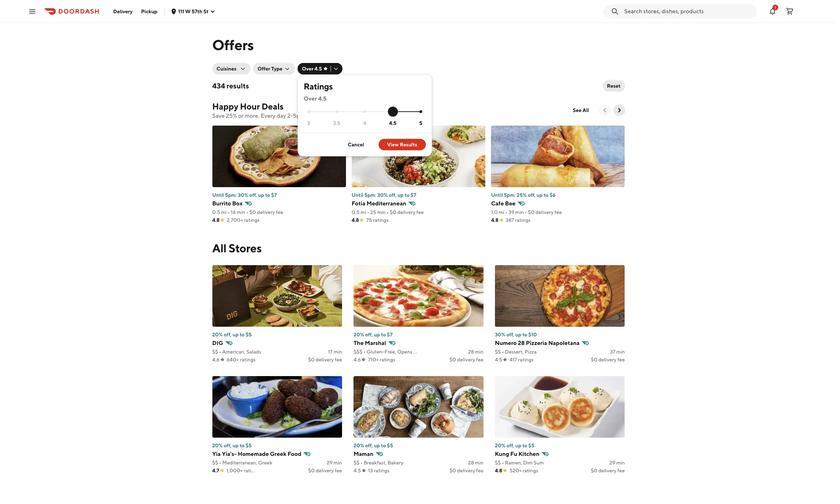 Task type: describe. For each thing, give the bounding box(es) containing it.
delivery for maman
[[457, 468, 475, 474]]

39
[[509, 210, 514, 215]]

up left $6
[[537, 192, 543, 198]]

13 ratings
[[368, 468, 390, 474]]

min for yia yia's- homemade greek food
[[334, 460, 342, 466]]

37 min
[[610, 349, 625, 355]]

st
[[203, 8, 208, 14]]

off, for yia yia's- homemade greek food
[[224, 443, 232, 449]]

type
[[271, 66, 283, 72]]

daily
[[413, 349, 424, 355]]

• down maman
[[361, 460, 363, 466]]

1,000+ ratings
[[226, 468, 259, 474]]

4.6 for dig
[[212, 357, 220, 363]]

29 min for kung fu kitchen
[[610, 460, 625, 466]]

until for fotia mediterranean
[[352, 192, 363, 198]]

to for dig
[[240, 332, 245, 338]]

29 for kung fu kitchen
[[610, 460, 615, 466]]

min for the marshal
[[475, 349, 484, 355]]

to for maman
[[381, 443, 386, 449]]

fee for kung fu kitchen
[[618, 468, 625, 474]]

off, for kung fu kitchen
[[507, 443, 514, 449]]

1 vertical spatial 25%
[[517, 192, 527, 198]]

2 horizontal spatial 30%
[[495, 332, 506, 338]]

fu
[[510, 451, 517, 458]]

4
[[363, 120, 366, 126]]

yia's-
[[222, 451, 237, 458]]

ramen,
[[505, 460, 522, 466]]

0.5 mi • 25 min • $0 delivery fee
[[352, 210, 424, 215]]

until 5pm: 30% off, up to $7 for mediterranean
[[352, 192, 416, 198]]

3
[[307, 120, 310, 126]]

28 for the marshal
[[468, 349, 474, 355]]

pickup button
[[137, 6, 162, 17]]

fotia
[[352, 200, 366, 207]]

20% for kung fu kitchen
[[495, 443, 506, 449]]

• left the 39
[[505, 210, 508, 215]]

16
[[231, 210, 236, 215]]

• left "25"
[[367, 210, 369, 215]]

opens
[[397, 349, 412, 355]]

to for kung fu kitchen
[[522, 443, 527, 449]]

ratings for yia yia's- homemade greek food
[[244, 468, 259, 474]]

mi for cafe
[[499, 210, 504, 215]]

ratings for kung fu kitchen
[[523, 468, 538, 474]]

ratings for dig
[[240, 357, 256, 363]]

pizza
[[525, 349, 537, 355]]

5 stars and over image
[[419, 110, 422, 113]]

up for dig
[[233, 332, 239, 338]]

cancel
[[348, 142, 364, 148]]

$$ • mediterranean, greek
[[212, 460, 272, 466]]

pickup
[[141, 8, 157, 14]]

ratings down 1.0 mi • 39 min • $0 delivery fee
[[515, 217, 531, 223]]

$$ for numero 28 pizzeria napoletana
[[495, 349, 501, 355]]

mediterranean
[[367, 200, 406, 207]]

bakery
[[388, 460, 403, 466]]

30% for mediterranean
[[377, 192, 388, 198]]

up up 0.5 mi • 16 min • $0 delivery fee
[[258, 192, 264, 198]]

$0 for kung fu kitchen
[[591, 468, 598, 474]]

next button of carousel image
[[616, 107, 623, 114]]

• down "dig"
[[219, 349, 221, 355]]

fee for dig
[[335, 357, 342, 363]]

homemade
[[238, 451, 269, 458]]

kitchen
[[519, 451, 540, 458]]

to up mediterranean at the left of page
[[405, 192, 410, 198]]

$0 for dig
[[308, 357, 315, 363]]

5pm: for mediterranean
[[364, 192, 376, 198]]

ratings for the marshal
[[380, 357, 395, 363]]

to for numero 28 pizzeria napoletana
[[522, 332, 527, 338]]

4.6 for the marshal
[[354, 357, 361, 363]]

37
[[610, 349, 615, 355]]

napoletana
[[548, 340, 580, 347]]

$7 for mediterranean
[[411, 192, 416, 198]]

20% off, up to $7
[[354, 332, 393, 338]]

offers
[[212, 37, 254, 53]]

until 5pm: 25% off, up to $6
[[491, 192, 556, 198]]

4.8 for fotia mediterranean
[[352, 217, 359, 223]]

delivery button
[[109, 6, 137, 17]]

off, for maman
[[365, 443, 373, 449]]

happy
[[212, 101, 238, 111]]

delivery for the marshal
[[457, 357, 475, 363]]

to left $6
[[544, 192, 549, 198]]

20% off, up to $5 for maman
[[354, 443, 393, 449]]

434 results
[[212, 82, 249, 90]]

off, up 1.0 mi • 39 min • $0 delivery fee
[[528, 192, 536, 198]]

over 4.5 button
[[298, 63, 342, 75]]

fee for yia yia's- homemade greek food
[[335, 468, 342, 474]]

offer
[[258, 66, 270, 72]]

• up 387 ratings
[[525, 210, 527, 215]]

pizzeria
[[526, 340, 547, 347]]

28 min for maman
[[468, 460, 484, 466]]

greek for homemade
[[270, 451, 286, 458]]

fee for numero 28 pizzeria napoletana
[[618, 357, 625, 363]]

2-
[[287, 112, 293, 119]]

$5 for maman
[[387, 443, 393, 449]]

ratings
[[304, 81, 333, 91]]

off, for dig
[[224, 332, 232, 338]]

• down mediterranean at the left of page
[[387, 210, 389, 215]]

results
[[227, 82, 249, 90]]

offer type button
[[253, 63, 295, 75]]

salads
[[246, 349, 261, 355]]

25% inside happy hour deals save 25% or more. every day 2-5pm
[[226, 112, 237, 119]]

min for numero 28 pizzeria napoletana
[[616, 349, 625, 355]]

cancel button
[[339, 139, 373, 150]]

3.5 stars and over image
[[335, 110, 338, 113]]

cafe bee
[[491, 200, 516, 207]]

29 min for yia yia's- homemade greek food
[[327, 460, 342, 466]]

notification bell image
[[768, 7, 777, 16]]

yia
[[212, 451, 221, 458]]

5
[[419, 120, 422, 126]]

to up 0.5 mi • 16 min • $0 delivery fee
[[265, 192, 270, 198]]

4.5 down ratings on the left top of page
[[318, 95, 327, 102]]

111 w 57th st button
[[171, 8, 216, 14]]

4.8 left 520+
[[495, 468, 502, 474]]

$7 for box
[[271, 192, 277, 198]]

more.
[[245, 112, 260, 119]]

$$ for dig
[[212, 349, 218, 355]]

up up mediterranean at the left of page
[[398, 192, 404, 198]]

to for yia yia's- homemade greek food
[[240, 443, 245, 449]]

$5 for dig
[[246, 332, 252, 338]]

fotia mediterranean
[[352, 200, 406, 207]]

to for the marshal
[[381, 332, 386, 338]]

20% off, up to $5 for kung fu kitchen
[[495, 443, 535, 449]]

3 stars and over image
[[307, 110, 310, 113]]

$$ • dessert, pizza
[[495, 349, 537, 355]]

open menu image
[[28, 7, 37, 16]]

$$ for maman
[[354, 460, 360, 466]]

• down numero
[[502, 349, 504, 355]]

3.5
[[333, 120, 340, 126]]

$$$
[[354, 349, 363, 355]]

dessert,
[[505, 349, 524, 355]]

1 vertical spatial over 4.5
[[304, 95, 327, 102]]

reset
[[607, 83, 621, 89]]

57th
[[192, 8, 202, 14]]

111 w 57th st
[[178, 8, 208, 14]]

• up '2,700+ ratings'
[[246, 210, 248, 215]]

see all
[[573, 107, 589, 113]]

28 for maman
[[468, 460, 474, 466]]

american,
[[222, 349, 245, 355]]

view
[[387, 142, 399, 148]]

417
[[510, 357, 517, 363]]

ratings for numero 28 pizzeria napoletana
[[518, 357, 534, 363]]

• right the $$$
[[364, 349, 366, 355]]

434
[[212, 82, 225, 90]]

$10
[[528, 332, 537, 338]]

387 ratings
[[506, 217, 531, 223]]

or
[[238, 112, 244, 119]]

day
[[277, 112, 286, 119]]

0 items, open order cart image
[[786, 7, 794, 16]]

4.5 inside button
[[315, 66, 322, 72]]

1 horizontal spatial $7
[[387, 332, 393, 338]]

numero
[[495, 340, 517, 347]]

cuisines
[[217, 66, 237, 72]]

cafe
[[491, 200, 504, 207]]

numero 28 pizzeria napoletana
[[495, 340, 580, 347]]

min for dig
[[334, 349, 342, 355]]

20% for maman
[[354, 443, 364, 449]]



Task type: vqa. For each thing, say whether or not it's contained in the screenshot.


Task type: locate. For each thing, give the bounding box(es) containing it.
1 mi from the left
[[221, 210, 227, 215]]

min
[[237, 210, 245, 215], [377, 210, 386, 215], [515, 210, 524, 215], [334, 349, 342, 355], [475, 349, 484, 355], [616, 349, 625, 355], [334, 460, 342, 466], [475, 460, 484, 466], [616, 460, 625, 466]]

off, up fu
[[507, 443, 514, 449]]

mi for fotia
[[361, 210, 366, 215]]

mi left "25"
[[361, 210, 366, 215]]

off, up numero
[[507, 332, 514, 338]]

happy hour deals save 25% or more. every day 2-5pm
[[212, 101, 305, 119]]

0 horizontal spatial until
[[212, 192, 224, 198]]

1,000+
[[226, 468, 243, 474]]

stores
[[229, 241, 262, 255]]

710+
[[368, 357, 379, 363]]

5pm: up "bee"
[[504, 192, 516, 198]]

25%
[[226, 112, 237, 119], [517, 192, 527, 198]]

fee for the marshal
[[476, 357, 484, 363]]

the marshal
[[354, 340, 386, 347]]

min for maman
[[475, 460, 484, 466]]

$5 for kung fu kitchen
[[528, 443, 535, 449]]

0 vertical spatial 28 min
[[468, 349, 484, 355]]

5pm: up fotia mediterranean
[[364, 192, 376, 198]]

until 5pm: 30% off, up to $7 up mediterranean at the left of page
[[352, 192, 416, 198]]

reset button
[[603, 80, 625, 92]]

ratings down 'pizza' on the bottom of page
[[518, 357, 534, 363]]

kung
[[495, 451, 509, 458]]

0 horizontal spatial 25%
[[226, 112, 237, 119]]

$$ for kung fu kitchen
[[495, 460, 501, 466]]

up for maman
[[374, 443, 380, 449]]

0 vertical spatial all
[[583, 107, 589, 113]]

25% up 1.0 mi • 39 min • $0 delivery fee
[[517, 192, 527, 198]]

0 horizontal spatial all
[[212, 241, 226, 255]]

$0 delivery fee for the marshal
[[450, 357, 484, 363]]

$0 for yia yia's- homemade greek food
[[308, 468, 315, 474]]

$0 delivery fee for kung fu kitchen
[[591, 468, 625, 474]]

387
[[506, 217, 514, 223]]

30% off, up to $10
[[495, 332, 537, 338]]

0 vertical spatial 28
[[518, 340, 525, 347]]

delivery
[[257, 210, 275, 215], [397, 210, 416, 215], [536, 210, 554, 215], [316, 357, 334, 363], [457, 357, 475, 363], [599, 357, 617, 363], [316, 468, 334, 474], [457, 468, 475, 474], [599, 468, 617, 474]]

to up kitchen
[[522, 443, 527, 449]]

save
[[212, 112, 225, 119]]

$5 up homemade
[[246, 443, 252, 449]]

see
[[573, 107, 582, 113]]

to up $$ • american, salads
[[240, 332, 245, 338]]

1 horizontal spatial 4.6
[[354, 357, 361, 363]]

20% off, up to $5 up fu
[[495, 443, 535, 449]]

to
[[265, 192, 270, 198], [405, 192, 410, 198], [544, 192, 549, 198], [240, 332, 245, 338], [381, 332, 386, 338], [522, 332, 527, 338], [240, 443, 245, 449], [381, 443, 386, 449], [522, 443, 527, 449]]

kung fu kitchen
[[495, 451, 540, 458]]

2 5pm: from the left
[[364, 192, 376, 198]]

25
[[370, 210, 376, 215]]

to up $$ • breakfast, bakery at left
[[381, 443, 386, 449]]

$$ up the 4.7
[[212, 460, 218, 466]]

0 horizontal spatial 29
[[327, 460, 333, 466]]

burrito
[[212, 200, 231, 207]]

4.7
[[212, 468, 219, 474]]

5pm: for bee
[[504, 192, 516, 198]]

the
[[354, 340, 364, 347]]

$5 up salads
[[246, 332, 252, 338]]

min for kung fu kitchen
[[616, 460, 625, 466]]

$0 delivery fee for numero 28 pizzeria napoletana
[[591, 357, 625, 363]]

off, up maman
[[365, 443, 373, 449]]

up up marshal
[[374, 332, 380, 338]]

to up marshal
[[381, 332, 386, 338]]

$5 up kitchen
[[528, 443, 535, 449]]

until 5pm: 30% off, up to $7 for box
[[212, 192, 277, 198]]

29
[[327, 460, 333, 466], [610, 460, 615, 466]]

0.5
[[212, 210, 220, 215], [352, 210, 360, 215]]

1 horizontal spatial 29 min
[[610, 460, 625, 466]]

640+
[[227, 357, 239, 363]]

mi for burrito
[[221, 210, 227, 215]]

0.5 down fotia
[[352, 210, 360, 215]]

$$ • breakfast, bakery
[[354, 460, 403, 466]]

until for burrito box
[[212, 192, 224, 198]]

all
[[583, 107, 589, 113], [212, 241, 226, 255]]

off, up american,
[[224, 332, 232, 338]]

0 horizontal spatial until 5pm: 30% off, up to $7
[[212, 192, 277, 198]]

$0
[[249, 210, 256, 215], [390, 210, 396, 215], [528, 210, 535, 215], [308, 357, 315, 363], [450, 357, 456, 363], [591, 357, 598, 363], [308, 468, 315, 474], [450, 468, 456, 474], [591, 468, 598, 474]]

ratings down $$ • breakfast, bakery at left
[[374, 468, 390, 474]]

ratings down $$ • mediterranean, greek
[[244, 468, 259, 474]]

1 horizontal spatial 30%
[[377, 192, 388, 198]]

$0 for the marshal
[[450, 357, 456, 363]]

1 horizontal spatial 5pm:
[[364, 192, 376, 198]]

hour
[[240, 101, 260, 111]]

• down kung
[[502, 460, 504, 466]]

$7 up free,
[[387, 332, 393, 338]]

delivery for yia yia's- homemade greek food
[[316, 468, 334, 474]]

0.5 mi • 16 min • $0 delivery fee
[[212, 210, 283, 215]]

20% off, up to $5 for yia yia's- homemade greek food
[[212, 443, 252, 449]]

2,700+
[[227, 217, 243, 223]]

4.8 down the 1.0 at top right
[[491, 217, 499, 223]]

off, for numero 28 pizzeria napoletana
[[507, 332, 514, 338]]

off, for the marshal
[[365, 332, 373, 338]]

up left $10
[[515, 332, 521, 338]]

off, up mediterranean at the left of page
[[389, 192, 397, 198]]

0 vertical spatial over
[[302, 66, 314, 72]]

1 vertical spatial over
[[304, 95, 317, 102]]

1 28 min from the top
[[468, 349, 484, 355]]

greek
[[270, 451, 286, 458], [258, 460, 272, 466]]

1.0
[[491, 210, 498, 215]]

30% up fotia mediterranean
[[377, 192, 388, 198]]

2 4.6 from the left
[[354, 357, 361, 363]]

3 mi from the left
[[499, 210, 504, 215]]

results
[[400, 142, 417, 148]]

3 until from the left
[[491, 192, 503, 198]]

view results
[[387, 142, 417, 148]]

ratings
[[244, 217, 260, 223], [373, 217, 389, 223], [515, 217, 531, 223], [240, 357, 256, 363], [380, 357, 395, 363], [518, 357, 534, 363], [244, 468, 259, 474], [374, 468, 390, 474], [523, 468, 538, 474]]

4.8 left "75"
[[352, 217, 359, 223]]

2 0.5 from the left
[[352, 210, 360, 215]]

$$ down numero
[[495, 349, 501, 355]]

0.5 for burrito box
[[212, 210, 220, 215]]

4.8 for burrito box
[[212, 217, 220, 223]]

$$$ • gluten-free, opens daily
[[354, 349, 424, 355]]

ratings down salads
[[240, 357, 256, 363]]

1 horizontal spatial 25%
[[517, 192, 527, 198]]

up for yia yia's- homemade greek food
[[233, 443, 239, 449]]

20% up "dig"
[[212, 332, 223, 338]]

previous button of carousel image
[[601, 107, 608, 114]]

up up $$ • american, salads
[[233, 332, 239, 338]]

up for the marshal
[[374, 332, 380, 338]]

greek down yia yia's- homemade greek food
[[258, 460, 272, 466]]

up
[[258, 192, 264, 198], [398, 192, 404, 198], [537, 192, 543, 198], [233, 332, 239, 338], [374, 332, 380, 338], [515, 332, 521, 338], [233, 443, 239, 449], [374, 443, 380, 449], [515, 443, 521, 449]]

until up cafe
[[491, 192, 503, 198]]

off, up yia's-
[[224, 443, 232, 449]]

over 4.5 inside button
[[302, 66, 322, 72]]

$$ down kung
[[495, 460, 501, 466]]

over up 3 stars and over image
[[304, 95, 317, 102]]

0 horizontal spatial 0.5
[[212, 210, 220, 215]]

$$ down maman
[[354, 460, 360, 466]]

delivery
[[113, 8, 133, 14]]

dim
[[523, 460, 533, 466]]

greek left food
[[270, 451, 286, 458]]

fee for maman
[[476, 468, 484, 474]]

fee
[[276, 210, 283, 215], [417, 210, 424, 215], [555, 210, 562, 215], [335, 357, 342, 363], [476, 357, 484, 363], [618, 357, 625, 363], [335, 468, 342, 474], [476, 468, 484, 474], [618, 468, 625, 474]]

4.6 down the $$$
[[354, 357, 361, 363]]

3 5pm: from the left
[[504, 192, 516, 198]]

up for kung fu kitchen
[[515, 443, 521, 449]]

see all link
[[569, 105, 593, 116]]

111
[[178, 8, 184, 14]]

1 29 from the left
[[327, 460, 333, 466]]

$6
[[550, 192, 556, 198]]

29 min
[[327, 460, 342, 466], [610, 460, 625, 466]]

20% for dig
[[212, 332, 223, 338]]

2 vertical spatial 28
[[468, 460, 474, 466]]

off,
[[249, 192, 257, 198], [389, 192, 397, 198], [528, 192, 536, 198], [224, 332, 232, 338], [365, 332, 373, 338], [507, 332, 514, 338], [224, 443, 232, 449], [365, 443, 373, 449], [507, 443, 514, 449]]

1 horizontal spatial all
[[583, 107, 589, 113]]

ratings for maman
[[374, 468, 390, 474]]

2 28 min from the top
[[468, 460, 484, 466]]

all inside see all link
[[583, 107, 589, 113]]

mi down burrito on the top left
[[221, 210, 227, 215]]

2 until 5pm: 30% off, up to $7 from the left
[[352, 192, 416, 198]]

4.5 left 417 on the bottom right of the page
[[495, 357, 502, 363]]

417 ratings
[[510, 357, 534, 363]]

$$ • american, salads
[[212, 349, 261, 355]]

4 stars and over image
[[363, 110, 366, 113]]

5pm: up the burrito box
[[225, 192, 237, 198]]

until up fotia
[[352, 192, 363, 198]]

1 29 min from the left
[[327, 460, 342, 466]]

deals
[[262, 101, 284, 111]]

1 horizontal spatial until
[[352, 192, 363, 198]]

17
[[328, 349, 333, 355]]

ratings down $$$ • gluten-free, opens daily
[[380, 357, 395, 363]]

$0 delivery fee for yia yia's- homemade greek food
[[308, 468, 342, 474]]

$0 delivery fee for maman
[[450, 468, 484, 474]]

0 horizontal spatial 30%
[[238, 192, 248, 198]]

17 min
[[328, 349, 342, 355]]

0 vertical spatial over 4.5
[[302, 66, 322, 72]]

20% up kung
[[495, 443, 506, 449]]

ratings down 0.5 mi • 16 min • $0 delivery fee
[[244, 217, 260, 223]]

30% for box
[[238, 192, 248, 198]]

20% off, up to $5 up yia's-
[[212, 443, 252, 449]]

food
[[288, 451, 301, 458]]

710+ ratings
[[368, 357, 395, 363]]

20% off, up to $5 up "dig"
[[212, 332, 252, 338]]

cuisines button
[[212, 63, 250, 75]]

1 until 5pm: 30% off, up to $7 from the left
[[212, 192, 277, 198]]

2 horizontal spatial until
[[491, 192, 503, 198]]

$5 for yia yia's- homemade greek food
[[246, 443, 252, 449]]

1
[[775, 5, 776, 9]]

1 horizontal spatial 0.5
[[352, 210, 360, 215]]

0.5 down burrito on the top left
[[212, 210, 220, 215]]

over 4.5 down ratings on the left top of page
[[304, 95, 327, 102]]

1 vertical spatial greek
[[258, 460, 272, 466]]

520+
[[510, 468, 522, 474]]

1.0 mi • 39 min • $0 delivery fee
[[491, 210, 562, 215]]

all left stores
[[212, 241, 226, 255]]

to up homemade
[[240, 443, 245, 449]]

dig
[[212, 340, 223, 347]]

20% up maman
[[354, 443, 364, 449]]

4.5 left '13' at the left of the page
[[354, 468, 361, 474]]

1 vertical spatial 28
[[468, 349, 474, 355]]

0 horizontal spatial mi
[[221, 210, 227, 215]]

20% up the
[[354, 332, 364, 338]]

0 horizontal spatial $7
[[271, 192, 277, 198]]

up up yia's-
[[233, 443, 239, 449]]

0 vertical spatial greek
[[270, 451, 286, 458]]

mi
[[221, 210, 227, 215], [361, 210, 366, 215], [499, 210, 504, 215]]

4.8 for cafe bee
[[491, 217, 499, 223]]

20% for yia yia's- homemade greek food
[[212, 443, 223, 449]]

75 ratings
[[366, 217, 389, 223]]

bee
[[505, 200, 516, 207]]

5pm: for box
[[225, 192, 237, 198]]

$5 up the bakery
[[387, 443, 393, 449]]

$0 for maman
[[450, 468, 456, 474]]

delivery for dig
[[316, 357, 334, 363]]

1 0.5 from the left
[[212, 210, 220, 215]]

• up the 4.7
[[219, 460, 221, 466]]

mediterranean,
[[222, 460, 257, 466]]

until up burrito on the top left
[[212, 192, 224, 198]]

mi right the 1.0 at top right
[[499, 210, 504, 215]]

30% up numero
[[495, 332, 506, 338]]

$7 up 0.5 mi • 25 min • $0 delivery fee on the top
[[411, 192, 416, 198]]

$$ down "dig"
[[212, 349, 218, 355]]

over inside button
[[302, 66, 314, 72]]

4.5 up "view"
[[389, 120, 397, 126]]

13
[[368, 468, 373, 474]]

29 for yia yia's- homemade greek food
[[327, 460, 333, 466]]

20% off, up to $5 for dig
[[212, 332, 252, 338]]

view results button
[[379, 139, 426, 150]]

20% up yia
[[212, 443, 223, 449]]

2 horizontal spatial mi
[[499, 210, 504, 215]]

20% for the marshal
[[354, 332, 364, 338]]

off, up 0.5 mi • 16 min • $0 delivery fee
[[249, 192, 257, 198]]

$$
[[212, 349, 218, 355], [495, 349, 501, 355], [212, 460, 218, 466], [354, 460, 360, 466], [495, 460, 501, 466]]

w
[[185, 8, 191, 14]]

2 29 min from the left
[[610, 460, 625, 466]]

0 horizontal spatial 4.6
[[212, 357, 220, 363]]

every
[[261, 112, 276, 119]]

1 vertical spatial 28 min
[[468, 460, 484, 466]]

2 until from the left
[[352, 192, 363, 198]]

$$ • ramen, dim sum
[[495, 460, 544, 466]]

1 horizontal spatial mi
[[361, 210, 366, 215]]

2 horizontal spatial $7
[[411, 192, 416, 198]]

4.8 down burrito on the top left
[[212, 217, 220, 223]]

4.5 up ratings on the left top of page
[[315, 66, 322, 72]]

up for numero 28 pizzeria napoletana
[[515, 332, 521, 338]]

1 horizontal spatial 29
[[610, 460, 615, 466]]

0 vertical spatial 25%
[[226, 112, 237, 119]]

off, up the marshal
[[365, 332, 373, 338]]

1 5pm: from the left
[[225, 192, 237, 198]]

1 horizontal spatial until 5pm: 30% off, up to $7
[[352, 192, 416, 198]]

over 4.5 up ratings on the left top of page
[[302, 66, 322, 72]]

4.6 down "dig"
[[212, 357, 220, 363]]

0 horizontal spatial 29 min
[[327, 460, 342, 466]]

2 mi from the left
[[361, 210, 366, 215]]

up up $$ • breakfast, bakery at left
[[374, 443, 380, 449]]

0 horizontal spatial 5pm:
[[225, 192, 237, 198]]

$0 delivery fee for dig
[[308, 357, 342, 363]]

yia yia's- homemade greek food
[[212, 451, 301, 458]]

28 min for the marshal
[[468, 349, 484, 355]]

until for cafe bee
[[491, 192, 503, 198]]

1 until from the left
[[212, 192, 224, 198]]

ratings down 'dim'
[[523, 468, 538, 474]]

5pm:
[[225, 192, 237, 198], [364, 192, 376, 198], [504, 192, 516, 198]]

$$ for yia yia's- homemade greek food
[[212, 460, 218, 466]]

20%
[[212, 332, 223, 338], [354, 332, 364, 338], [212, 443, 223, 449], [354, 443, 364, 449], [495, 443, 506, 449]]

greek for mediterranean,
[[258, 460, 272, 466]]

to left $10
[[522, 332, 527, 338]]

delivery for numero 28 pizzeria napoletana
[[599, 357, 617, 363]]

$0 for numero 28 pizzeria napoletana
[[591, 357, 598, 363]]

up up kung fu kitchen
[[515, 443, 521, 449]]

0.5 for fotia mediterranean
[[352, 210, 360, 215]]

$7 up 0.5 mi • 16 min • $0 delivery fee
[[271, 192, 277, 198]]

30%
[[238, 192, 248, 198], [377, 192, 388, 198], [495, 332, 506, 338]]

until 5pm: 30% off, up to $7 up box
[[212, 192, 277, 198]]

2,700+ ratings
[[227, 217, 260, 223]]

1 vertical spatial all
[[212, 241, 226, 255]]

1 4.6 from the left
[[212, 357, 220, 363]]

2 29 from the left
[[610, 460, 615, 466]]

offer type
[[258, 66, 283, 72]]

delivery for kung fu kitchen
[[599, 468, 617, 474]]

•
[[228, 210, 230, 215], [246, 210, 248, 215], [367, 210, 369, 215], [387, 210, 389, 215], [505, 210, 508, 215], [525, 210, 527, 215], [219, 349, 221, 355], [364, 349, 366, 355], [502, 349, 504, 355], [219, 460, 221, 466], [361, 460, 363, 466], [502, 460, 504, 466]]

ratings down 0.5 mi • 25 min • $0 delivery fee on the top
[[373, 217, 389, 223]]

all right see
[[583, 107, 589, 113]]

all stores
[[212, 241, 262, 255]]

2 horizontal spatial 5pm:
[[504, 192, 516, 198]]

Store search: begin typing to search for stores available on DoorDash text field
[[624, 7, 753, 15]]

over
[[302, 66, 314, 72], [304, 95, 317, 102]]

• left 16
[[228, 210, 230, 215]]



